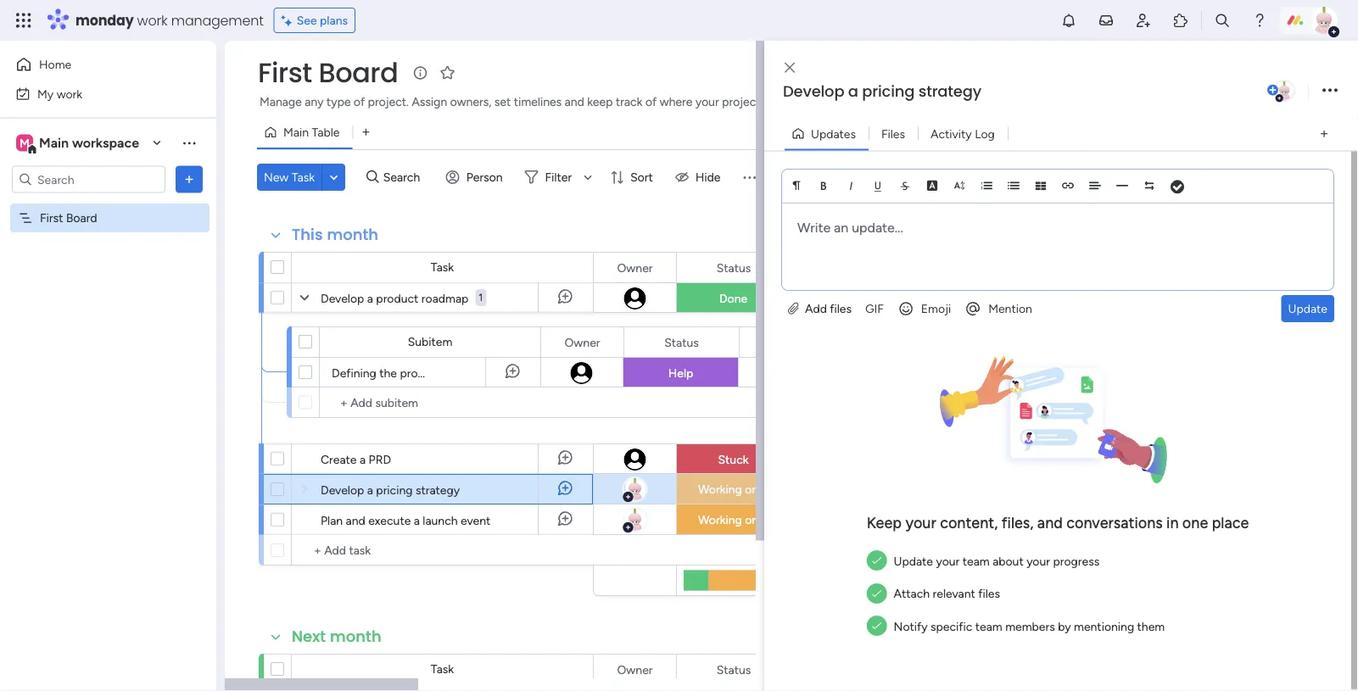 Task type: locate. For each thing, give the bounding box(es) containing it.
status
[[717, 261, 751, 275], [665, 335, 699, 350], [717, 663, 751, 677]]

2 vertical spatial status field
[[713, 661, 756, 679]]

+ Add task text field
[[300, 541, 586, 561]]

1 vertical spatial board
[[66, 211, 97, 225]]

0 vertical spatial month
[[327, 224, 379, 246]]

first down the search in workspace field
[[40, 211, 63, 225]]

create a prd
[[321, 452, 391, 467]]

task
[[292, 170, 315, 185], [431, 260, 454, 275], [431, 662, 454, 677]]

1 horizontal spatial work
[[137, 11, 168, 30]]

plan and execute a launch event
[[321, 513, 491, 528]]

a up updates
[[849, 81, 859, 102]]

v2 search image
[[367, 168, 379, 187]]

see
[[297, 13, 317, 28]]

0 vertical spatial owner
[[617, 261, 653, 275]]

show board description image
[[410, 64, 430, 81]]

develop left product
[[321, 291, 364, 306]]

1 horizontal spatial update
[[1289, 301, 1328, 316]]

first up "manage"
[[258, 54, 312, 92]]

first board list box
[[0, 200, 216, 462]]

project.
[[368, 95, 409, 109]]

2 it from the top
[[762, 513, 769, 527]]

develop a pricing strategy up files
[[783, 81, 982, 102]]

first board up the type
[[258, 54, 398, 92]]

them
[[1138, 619, 1165, 633]]

product's
[[400, 366, 450, 380]]

stuck
[[718, 453, 749, 467]]

attach relevant files
[[894, 586, 1000, 601]]

develop a pricing strategy up execute
[[321, 483, 460, 497]]

keep
[[867, 513, 902, 532]]

Status field
[[713, 258, 756, 277], [660, 333, 703, 352], [713, 661, 756, 679]]

1 vertical spatial update
[[894, 554, 933, 568]]

owner field for subitem
[[561, 333, 605, 352]]

add view image
[[363, 126, 370, 139]]

0 vertical spatial team
[[963, 554, 990, 568]]

pricing up execute
[[376, 483, 413, 497]]

0 vertical spatial working
[[698, 482, 742, 497]]

goals,
[[453, 366, 484, 380]]

your up attach relevant files
[[936, 554, 960, 568]]

0 vertical spatial work
[[137, 11, 168, 30]]

1 vertical spatial it
[[762, 513, 769, 527]]

main inside "workspace selection" element
[[39, 135, 69, 151]]

1 horizontal spatial strategy
[[919, 81, 982, 102]]

0 horizontal spatial develop a pricing strategy
[[321, 483, 460, 497]]

your right where
[[696, 95, 719, 109]]

pricing up files
[[862, 81, 915, 102]]

month inside field
[[330, 626, 382, 648]]

1 horizontal spatial pricing
[[862, 81, 915, 102]]

search everything image
[[1214, 12, 1231, 29]]

1 horizontal spatial of
[[646, 95, 657, 109]]

1 vertical spatial pricing
[[376, 483, 413, 497]]

0 horizontal spatial main
[[39, 135, 69, 151]]

0 horizontal spatial first board
[[40, 211, 97, 225]]

1 vertical spatial working
[[698, 513, 742, 527]]

members
[[1006, 619, 1055, 633]]

0 vertical spatial update
[[1289, 301, 1328, 316]]

any
[[305, 95, 324, 109]]

apps image
[[1173, 12, 1190, 29]]

0 horizontal spatial update
[[894, 554, 933, 568]]

2 working on it from the top
[[698, 513, 769, 527]]

files down update your team about your progress
[[979, 586, 1000, 601]]

0 vertical spatial first
[[258, 54, 312, 92]]

and left keep
[[565, 95, 585, 109]]

1 vertical spatial develop
[[321, 291, 364, 306]]

2 vertical spatial owner
[[617, 663, 653, 677]]

new task
[[264, 170, 315, 185]]

1 vertical spatial first
[[40, 211, 63, 225]]

launch
[[423, 513, 458, 528]]

team right specific on the bottom of the page
[[976, 619, 1003, 633]]

main for main table
[[283, 125, 309, 140]]

options image
[[181, 171, 198, 188]]

0 vertical spatial develop
[[783, 81, 845, 102]]

your inside button
[[696, 95, 719, 109]]

main left table
[[283, 125, 309, 140]]

2 of from the left
[[646, 95, 657, 109]]

1 vertical spatial on
[[745, 513, 759, 527]]

0 vertical spatial strategy
[[919, 81, 982, 102]]

2 vertical spatial status
[[717, 663, 751, 677]]

owner for subitem
[[565, 335, 600, 350]]

text color image
[[927, 179, 939, 191]]

1 vertical spatial team
[[976, 619, 1003, 633]]

mention
[[989, 301, 1033, 316]]

and right files,
[[1038, 513, 1063, 532]]

task inside button
[[292, 170, 315, 185]]

dapulse addbtn image
[[1268, 85, 1279, 96]]

1 vertical spatial work
[[57, 87, 82, 101]]

working on it
[[698, 482, 769, 497], [698, 513, 769, 527]]

home button
[[10, 51, 182, 78]]

and right plan
[[346, 513, 366, 528]]

month right this in the left of the page
[[327, 224, 379, 246]]

0 vertical spatial develop a pricing strategy
[[783, 81, 982, 102]]

2 vertical spatial develop
[[321, 483, 364, 497]]

Develop a pricing strategy field
[[779, 81, 1264, 103]]

0 vertical spatial files
[[830, 301, 852, 316]]

a left prd
[[360, 452, 366, 467]]

new task button
[[257, 164, 322, 191]]

1 horizontal spatial develop a pricing strategy
[[783, 81, 982, 102]]

it
[[762, 482, 769, 497], [762, 513, 769, 527]]

month for this month
[[327, 224, 379, 246]]

workspace
[[72, 135, 139, 151]]

of right the track at the top of the page
[[646, 95, 657, 109]]

0 horizontal spatial strategy
[[416, 483, 460, 497]]

develop down close icon
[[783, 81, 845, 102]]

first
[[258, 54, 312, 92], [40, 211, 63, 225]]

main inside button
[[283, 125, 309, 140]]

0 horizontal spatial first
[[40, 211, 63, 225]]

0 vertical spatial first board
[[258, 54, 398, 92]]

0 horizontal spatial files
[[830, 301, 852, 316]]

of right the type
[[354, 95, 365, 109]]

2 vertical spatial task
[[431, 662, 454, 677]]

team for about
[[963, 554, 990, 568]]

1 vertical spatial files
[[979, 586, 1000, 601]]

strategy up launch
[[416, 483, 460, 497]]

activity
[[931, 126, 972, 141]]

0 vertical spatial status
[[717, 261, 751, 275]]

2 vertical spatial owner field
[[613, 661, 657, 679]]

and
[[565, 95, 585, 109], [537, 366, 556, 380], [1038, 513, 1063, 532], [346, 513, 366, 528]]

person button
[[439, 164, 513, 191]]

work
[[137, 11, 168, 30], [57, 87, 82, 101]]

help image
[[1252, 12, 1269, 29]]

my work
[[37, 87, 82, 101]]

of
[[354, 95, 365, 109], [646, 95, 657, 109]]

1 horizontal spatial files
[[979, 586, 1000, 601]]

option
[[0, 203, 216, 206]]

0 vertical spatial owner field
[[613, 258, 657, 277]]

1 vertical spatial owner field
[[561, 333, 605, 352]]

a left product
[[367, 291, 373, 306]]

this
[[292, 224, 323, 246]]

work inside button
[[57, 87, 82, 101]]

1 working from the top
[[698, 482, 742, 497]]

sort button
[[603, 164, 663, 191]]

activity log button
[[918, 120, 1008, 147]]

1 button
[[475, 283, 486, 313]]

1 working on it from the top
[[698, 482, 769, 497]]

strikethrough image
[[900, 179, 911, 191]]

workspace selection element
[[16, 133, 142, 155]]

size image
[[954, 179, 966, 191]]

strategy
[[919, 81, 982, 102], [416, 483, 460, 497]]

0 vertical spatial it
[[762, 482, 769, 497]]

workspace image
[[16, 134, 33, 152]]

filter
[[545, 170, 572, 185]]

features,
[[487, 366, 534, 380]]

owner
[[617, 261, 653, 275], [565, 335, 600, 350], [617, 663, 653, 677]]

first board down the search in workspace field
[[40, 211, 97, 225]]

stands.
[[764, 95, 801, 109]]

0 horizontal spatial work
[[57, 87, 82, 101]]

dapulse attachment image
[[788, 301, 799, 316]]

event
[[461, 513, 491, 528]]

first board
[[258, 54, 398, 92], [40, 211, 97, 225]]

1 horizontal spatial main
[[283, 125, 309, 140]]

month inside 'field'
[[327, 224, 379, 246]]

monday
[[76, 11, 134, 30]]

project
[[722, 95, 761, 109]]

files,
[[1002, 513, 1034, 532]]

update your team about your progress
[[894, 554, 1100, 568]]

line image
[[1117, 179, 1129, 191]]

First Board field
[[254, 54, 402, 92]]

plan
[[321, 513, 343, 528]]

develop inside field
[[783, 81, 845, 102]]

0 vertical spatial working on it
[[698, 482, 769, 497]]

and inside button
[[565, 95, 585, 109]]

work right my
[[57, 87, 82, 101]]

1 vertical spatial strategy
[[416, 483, 460, 497]]

1 vertical spatial owner
[[565, 335, 600, 350]]

keep
[[587, 95, 613, 109]]

your
[[696, 95, 719, 109], [906, 513, 937, 532], [936, 554, 960, 568], [1027, 554, 1051, 568]]

1 vertical spatial month
[[330, 626, 382, 648]]

owners,
[[450, 95, 492, 109]]

0 horizontal spatial board
[[66, 211, 97, 225]]

1 vertical spatial develop a pricing strategy
[[321, 483, 460, 497]]

0 vertical spatial task
[[292, 170, 315, 185]]

board down the search in workspace field
[[66, 211, 97, 225]]

0 vertical spatial on
[[745, 482, 759, 497]]

progress
[[1054, 554, 1100, 568]]

main right workspace icon
[[39, 135, 69, 151]]

update
[[1289, 301, 1328, 316], [894, 554, 933, 568]]

This month field
[[288, 224, 383, 246]]

team left about
[[963, 554, 990, 568]]

checklist image
[[1171, 180, 1185, 192]]

1 vertical spatial task
[[431, 260, 454, 275]]

notify specific team members by mentioning them
[[894, 619, 1165, 633]]

a inside field
[[849, 81, 859, 102]]

month right next
[[330, 626, 382, 648]]

work right monday
[[137, 11, 168, 30]]

Owner field
[[613, 258, 657, 277], [561, 333, 605, 352], [613, 661, 657, 679]]

update inside button
[[1289, 301, 1328, 316]]

first inside list box
[[40, 211, 63, 225]]

1 vertical spatial first board
[[40, 211, 97, 225]]

0 vertical spatial board
[[319, 54, 398, 92]]

Search in workspace field
[[36, 170, 142, 189]]

board up the type
[[319, 54, 398, 92]]

0 horizontal spatial pricing
[[376, 483, 413, 497]]

develop down create
[[321, 483, 364, 497]]

strategy up activity
[[919, 81, 982, 102]]

workspace options image
[[181, 134, 198, 151]]

0 vertical spatial pricing
[[862, 81, 915, 102]]

next
[[292, 626, 326, 648]]

month
[[327, 224, 379, 246], [330, 626, 382, 648]]

format image
[[791, 179, 803, 191]]

1 vertical spatial working on it
[[698, 513, 769, 527]]

a
[[849, 81, 859, 102], [367, 291, 373, 306], [360, 452, 366, 467], [367, 483, 373, 497], [414, 513, 420, 528]]

a down prd
[[367, 483, 373, 497]]

ruby anderson image
[[1311, 7, 1338, 34]]

hide button
[[669, 164, 731, 191]]

my work button
[[10, 80, 182, 107]]

files right add
[[830, 301, 852, 316]]

manage any type of project. assign owners, set timelines and keep track of where your project stands.
[[260, 95, 801, 109]]

0 horizontal spatial of
[[354, 95, 365, 109]]

log
[[975, 126, 995, 141]]



Task type: describe. For each thing, give the bounding box(es) containing it.
link image
[[1062, 179, 1074, 191]]

1 horizontal spatial first board
[[258, 54, 398, 92]]

files button
[[869, 120, 918, 147]]

defining the product's goals, features, and milestones.
[[332, 366, 619, 380]]

arrow down image
[[578, 167, 598, 188]]

help
[[668, 366, 694, 381]]

your right about
[[1027, 554, 1051, 568]]

Next month field
[[288, 626, 386, 648]]

track
[[616, 95, 643, 109]]

and right features,
[[537, 366, 556, 380]]

update for update
[[1289, 301, 1328, 316]]

hide
[[696, 170, 721, 185]]

home
[[39, 57, 71, 72]]

roadmap
[[422, 291, 469, 306]]

relevant
[[933, 586, 976, 601]]

plans
[[320, 13, 348, 28]]

execute
[[368, 513, 411, 528]]

inbox image
[[1098, 12, 1115, 29]]

subitem
[[408, 335, 453, 349]]

1 horizontal spatial first
[[258, 54, 312, 92]]

mention button
[[958, 295, 1039, 322]]

task for next month
[[431, 662, 454, 677]]

0 vertical spatial status field
[[713, 258, 756, 277]]

specific
[[931, 619, 973, 633]]

update for update your team about your progress
[[894, 554, 933, 568]]

options image
[[1323, 79, 1338, 102]]

2 working from the top
[[698, 513, 742, 527]]

add to favorites image
[[439, 64, 456, 81]]

notifications image
[[1061, 12, 1078, 29]]

set
[[495, 95, 511, 109]]

filter button
[[518, 164, 598, 191]]

1. numbers image
[[981, 179, 993, 191]]

your right keep
[[906, 513, 937, 532]]

owner for task
[[617, 663, 653, 677]]

next month
[[292, 626, 382, 648]]

table image
[[1035, 179, 1047, 191]]

milestones.
[[559, 366, 619, 380]]

2 on from the top
[[745, 513, 759, 527]]

gif button
[[859, 295, 891, 322]]

product
[[376, 291, 419, 306]]

updates
[[811, 126, 856, 141]]

add view image
[[1321, 128, 1328, 140]]

develop a product roadmap
[[321, 291, 469, 306]]

keep your content, files, and conversations in one place
[[867, 513, 1249, 532]]

m
[[20, 136, 30, 150]]

done
[[720, 292, 748, 306]]

angle down image
[[330, 171, 338, 184]]

in
[[1167, 513, 1179, 532]]

assign
[[412, 95, 447, 109]]

attach
[[894, 586, 930, 601]]

owner field for task
[[613, 661, 657, 679]]

add files
[[803, 301, 852, 316]]

underline image
[[872, 179, 884, 191]]

conversations
[[1067, 513, 1163, 532]]

timelines
[[514, 95, 562, 109]]

bold image
[[818, 179, 830, 191]]

see plans button
[[274, 8, 356, 33]]

see plans
[[297, 13, 348, 28]]

files
[[882, 126, 906, 141]]

add
[[805, 301, 827, 316]]

prd
[[369, 452, 391, 467]]

1 vertical spatial status
[[665, 335, 699, 350]]

my
[[37, 87, 54, 101]]

main workspace
[[39, 135, 139, 151]]

by
[[1058, 619, 1071, 633]]

place
[[1212, 513, 1249, 532]]

notify
[[894, 619, 928, 633]]

emoji button
[[891, 295, 958, 322]]

monday work management
[[76, 11, 264, 30]]

new
[[264, 170, 289, 185]]

one
[[1183, 513, 1209, 532]]

manage any type of project. assign owners, set timelines and keep track of where your project stands. button
[[257, 92, 827, 112]]

emoji
[[921, 301, 951, 316]]

about
[[993, 554, 1024, 568]]

activity log
[[931, 126, 995, 141]]

pricing inside field
[[862, 81, 915, 102]]

first board inside list box
[[40, 211, 97, 225]]

1 of from the left
[[354, 95, 365, 109]]

develop a pricing strategy inside field
[[783, 81, 982, 102]]

1
[[479, 292, 483, 304]]

person
[[467, 170, 503, 185]]

this month
[[292, 224, 379, 246]]

board inside list box
[[66, 211, 97, 225]]

invite members image
[[1135, 12, 1152, 29]]

sort
[[631, 170, 653, 185]]

gif
[[866, 301, 884, 316]]

main for main workspace
[[39, 135, 69, 151]]

1 on from the top
[[745, 482, 759, 497]]

italic image
[[845, 179, 857, 191]]

table
[[312, 125, 340, 140]]

work for monday
[[137, 11, 168, 30]]

main table
[[283, 125, 340, 140]]

main table button
[[257, 119, 353, 146]]

menu image
[[741, 169, 758, 186]]

strategy inside field
[[919, 81, 982, 102]]

manage
[[260, 95, 302, 109]]

&bull; bullets image
[[1008, 179, 1020, 191]]

create
[[321, 452, 357, 467]]

close image
[[785, 62, 795, 74]]

team for members
[[976, 619, 1003, 633]]

dapulse drag 2 image
[[767, 348, 773, 367]]

1 it from the top
[[762, 482, 769, 497]]

update button
[[1282, 295, 1335, 322]]

updates button
[[785, 120, 869, 147]]

content,
[[940, 513, 998, 532]]

work for my
[[57, 87, 82, 101]]

task for this month
[[431, 260, 454, 275]]

1 vertical spatial status field
[[660, 333, 703, 352]]

rtl ltr image
[[1144, 179, 1156, 191]]

align image
[[1090, 179, 1102, 191]]

a left launch
[[414, 513, 420, 528]]

Search field
[[379, 165, 430, 189]]

mentioning
[[1074, 619, 1135, 633]]

+ Add subitem text field
[[328, 393, 505, 413]]

management
[[171, 11, 264, 30]]

1 horizontal spatial board
[[319, 54, 398, 92]]

select product image
[[15, 12, 32, 29]]

month for next month
[[330, 626, 382, 648]]

the
[[380, 366, 397, 380]]

type
[[327, 95, 351, 109]]

where
[[660, 95, 693, 109]]



Task type: vqa. For each thing, say whether or not it's contained in the screenshot.
web-
no



